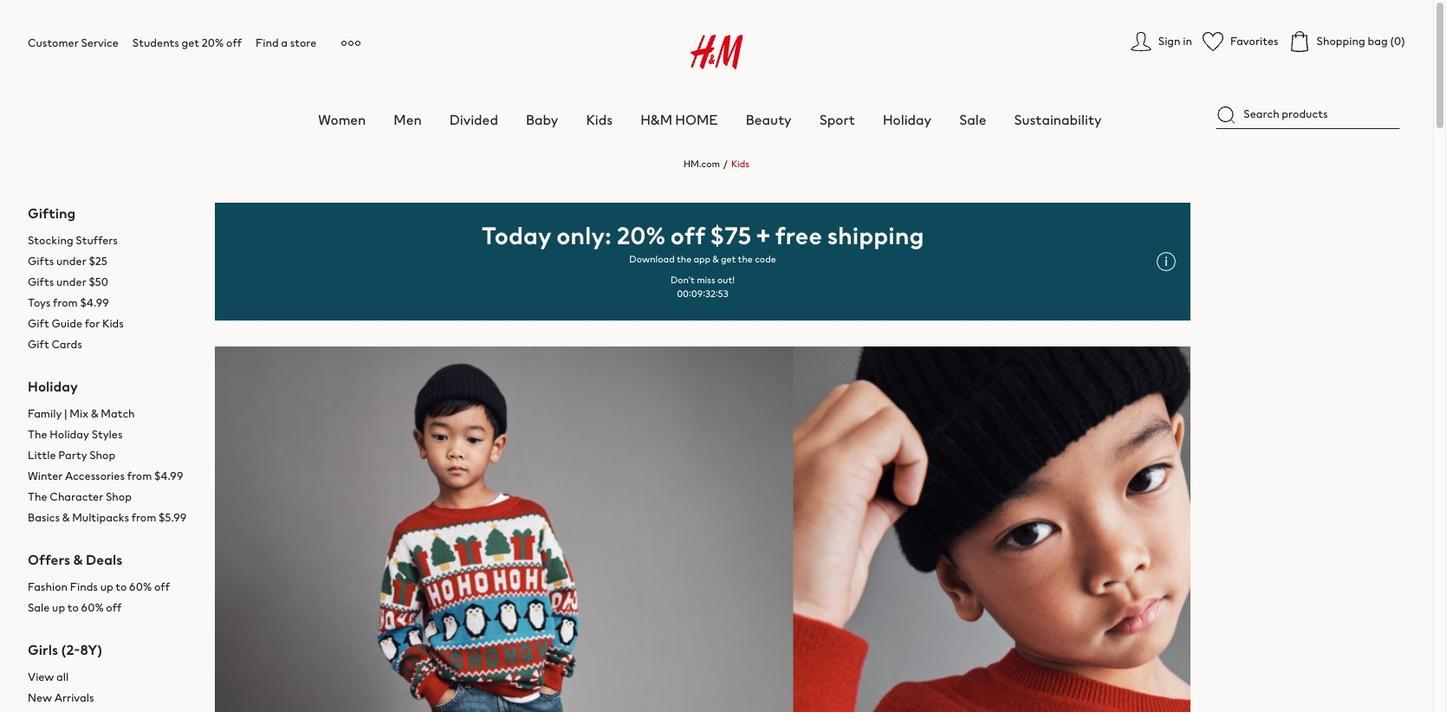 Task type: describe. For each thing, give the bounding box(es) containing it.
the character shop link
[[28, 487, 201, 508]]

family | mix & match link
[[28, 404, 201, 425]]

multipacks
[[72, 510, 129, 526]]

sale inside offers & deals fashion finds up to 60% off sale up to 60% off
[[28, 600, 50, 616]]

today only: 20% off $75 + free shipping download the app & get the code don't miss out! 00:09:32:53
[[481, 217, 924, 301]]

off inside header.primary.navigation element
[[226, 35, 242, 51]]

stocking
[[28, 232, 73, 249]]

& inside offers & deals fashion finds up to 60% off sale up to 60% off
[[73, 549, 83, 570]]

8y)
[[80, 640, 103, 660]]

offers & deals fashion finds up to 60% off sale up to 60% off
[[28, 549, 170, 616]]

shopping bag (0) link
[[1289, 31, 1406, 52]]

accessories
[[65, 468, 125, 484]]

winter accessories from $4.99 link
[[28, 466, 201, 487]]

& inside the "today only: 20% off $75 + free shipping download the app & get the code don't miss out! 00:09:32:53"
[[713, 252, 719, 266]]

shopping
[[1317, 33, 1365, 49]]

match
[[101, 406, 135, 422]]

hm.com / kids
[[684, 157, 750, 171]]

$25
[[89, 253, 107, 269]]

2 horizontal spatial kids
[[731, 157, 750, 171]]

sign
[[1158, 33, 1181, 49]]

for
[[85, 315, 100, 332]]

20% for get
[[202, 35, 224, 51]]

0 horizontal spatial to
[[67, 600, 79, 616]]

service
[[81, 35, 119, 51]]

sustainability link
[[1014, 109, 1102, 130]]

new arrivals link
[[28, 688, 201, 709]]

customer service
[[28, 35, 119, 51]]

don't
[[671, 273, 695, 287]]

basics & multipacks from $5.99 link
[[28, 508, 201, 529]]

2 vertical spatial holiday
[[50, 426, 89, 443]]

sale up to 60% off link
[[28, 598, 201, 619]]

hm.com
[[684, 157, 720, 171]]

1 vertical spatial kids link
[[731, 157, 750, 171]]

favorites link
[[1203, 31, 1279, 52]]

holiday for holiday
[[883, 109, 932, 130]]

20% for only:
[[617, 217, 666, 253]]

find a store link
[[256, 35, 317, 51]]

today
[[481, 217, 552, 253]]

store
[[290, 35, 317, 51]]

0 vertical spatial 60%
[[129, 579, 152, 595]]

new
[[28, 690, 52, 706]]

2 the from the top
[[28, 489, 47, 505]]

kids inside header.primary.navigation element
[[586, 109, 613, 130]]

$4.99 inside gifting stocking stuffers gifts under $25 gifts under $50 toys from $4.99 gift guide for kids gift cards
[[80, 295, 109, 311]]

gifts under $25 link
[[28, 251, 201, 272]]

deals
[[86, 549, 122, 570]]

1 gifts from the top
[[28, 253, 54, 269]]

finds
[[70, 579, 98, 595]]

fashion
[[28, 579, 68, 595]]

baby link
[[526, 109, 558, 130]]

character
[[50, 489, 103, 505]]

favorites
[[1231, 33, 1279, 49]]

2 under from the top
[[56, 274, 86, 290]]

0 horizontal spatial up
[[52, 600, 65, 616]]

today only: 20% off $75 + free shipping main content
[[0, 143, 1433, 712]]

divided
[[449, 109, 498, 130]]

off inside the "today only: 20% off $75 + free shipping download the app & get the code don't miss out! 00:09:32:53"
[[671, 217, 705, 253]]

fashion finds up to 60% off link
[[28, 577, 201, 598]]

sale link
[[959, 109, 987, 130]]

h&m home link
[[641, 109, 718, 130]]

baby
[[526, 109, 558, 130]]

home
[[675, 109, 718, 130]]

sale inside header.primary.navigation element
[[959, 109, 987, 130]]

code
[[755, 252, 776, 266]]

beauty
[[746, 109, 792, 130]]

sustainability
[[1014, 109, 1102, 130]]

$75
[[710, 217, 752, 253]]

gifting stocking stuffers gifts under $25 gifts under $50 toys from $4.99 gift guide for kids gift cards
[[28, 203, 124, 353]]

holiday family | mix & match the holiday styles little party shop winter accessories from $4.99 the character shop basics & multipacks from $5.99
[[28, 376, 187, 526]]

Search products search field
[[1216, 101, 1400, 129]]

free
[[775, 217, 822, 253]]

gift guide for kids link
[[28, 314, 201, 334]]

0 vertical spatial up
[[100, 579, 113, 595]]

1 vertical spatial from
[[127, 468, 152, 484]]

winter
[[28, 468, 63, 484]]

$50
[[89, 274, 108, 290]]

beauty link
[[746, 109, 792, 130]]

toys from $4.99 link
[[28, 293, 201, 314]]

basics
[[28, 510, 60, 526]]

styles
[[92, 426, 123, 443]]

girls
[[28, 640, 58, 660]]

students get 20% off
[[132, 35, 242, 51]]

(2-
[[61, 640, 80, 660]]

little party shop link
[[28, 445, 201, 466]]

1 the from the top
[[28, 426, 47, 443]]

women
[[318, 109, 366, 130]]

party
[[58, 447, 87, 464]]

men link
[[394, 109, 422, 130]]

sport
[[819, 109, 855, 130]]



Task type: locate. For each thing, give the bounding box(es) containing it.
gift cards link
[[28, 334, 201, 355]]

0 horizontal spatial sale
[[28, 600, 50, 616]]

$4.99 inside holiday family | mix & match the holiday styles little party shop winter accessories from $4.99 the character shop basics & multipacks from $5.99
[[154, 468, 183, 484]]

1 vertical spatial the
[[28, 489, 47, 505]]

the left app
[[677, 252, 692, 266]]

shopping bag (0)
[[1317, 33, 1406, 49]]

2 gifts from the top
[[28, 274, 54, 290]]

0 horizontal spatial $4.99
[[80, 295, 109, 311]]

kids link left h&m
[[586, 109, 613, 130]]

1 under from the top
[[56, 253, 86, 269]]

gifts down stocking
[[28, 253, 54, 269]]

1 vertical spatial up
[[52, 600, 65, 616]]

& left deals
[[73, 549, 83, 570]]

gift
[[28, 315, 49, 332], [28, 336, 49, 353]]

h&m home
[[641, 109, 718, 130]]

customer service link
[[28, 35, 119, 51]]

gifts up toys
[[28, 274, 54, 290]]

arrivals
[[54, 690, 94, 706]]

0 vertical spatial gifts
[[28, 253, 54, 269]]

2 gift from the top
[[28, 336, 49, 353]]

to down finds
[[67, 600, 79, 616]]

off left find
[[226, 35, 242, 51]]

0 vertical spatial to
[[116, 579, 127, 595]]

family
[[28, 406, 62, 422]]

stuffers
[[76, 232, 118, 249]]

find
[[256, 35, 279, 51]]

the
[[28, 426, 47, 443], [28, 489, 47, 505]]

header.primary.navigation element
[[28, 14, 1446, 130]]

off up sale up to 60% off link on the left
[[154, 579, 170, 595]]

1 horizontal spatial kids link
[[731, 157, 750, 171]]

kids right /
[[731, 157, 750, 171]]

0 vertical spatial get
[[182, 35, 199, 51]]

get up out!
[[721, 252, 736, 266]]

from
[[53, 295, 78, 311], [127, 468, 152, 484], [132, 510, 156, 526]]

to up sale up to 60% off link on the left
[[116, 579, 127, 595]]

to
[[116, 579, 127, 595], [67, 600, 79, 616]]

0 vertical spatial from
[[53, 295, 78, 311]]

1 vertical spatial get
[[721, 252, 736, 266]]

+
[[757, 217, 770, 253]]

|
[[64, 406, 67, 422]]

h&m image
[[690, 35, 743, 69]]

shipping
[[827, 217, 924, 253]]

$4.99 up $5.99
[[154, 468, 183, 484]]

gift down toys
[[28, 315, 49, 332]]

h&m
[[641, 109, 672, 130]]

sign in button
[[1131, 31, 1192, 52]]

2 vertical spatial from
[[132, 510, 156, 526]]

1 horizontal spatial 20%
[[617, 217, 666, 253]]

holiday link
[[883, 109, 932, 130]]

under
[[56, 253, 86, 269], [56, 274, 86, 290]]

1 horizontal spatial 60%
[[129, 579, 152, 595]]

2 vertical spatial kids
[[102, 315, 124, 332]]

60%
[[129, 579, 152, 595], [81, 600, 104, 616]]

all
[[56, 669, 69, 685]]

00:09:32:53
[[677, 287, 729, 301]]

20% right only:
[[617, 217, 666, 253]]

0 horizontal spatial get
[[182, 35, 199, 51]]

1 vertical spatial shop
[[106, 489, 132, 505]]

0 horizontal spatial 60%
[[81, 600, 104, 616]]

cards
[[51, 336, 82, 353]]

0 vertical spatial 20%
[[202, 35, 224, 51]]

1 vertical spatial sale
[[28, 600, 50, 616]]

divided link
[[449, 109, 498, 130]]

up
[[100, 579, 113, 595], [52, 600, 65, 616]]

gifts
[[28, 253, 54, 269], [28, 274, 54, 290]]

0 horizontal spatial the
[[677, 252, 692, 266]]

sale down fashion
[[28, 600, 50, 616]]

20%
[[202, 35, 224, 51], [617, 217, 666, 253]]

shop down 'styles'
[[89, 447, 115, 464]]

holiday up party
[[50, 426, 89, 443]]

& right app
[[713, 252, 719, 266]]

kids link right /
[[731, 157, 750, 171]]

view
[[28, 669, 54, 685]]

holiday inside header.primary.navigation element
[[883, 109, 932, 130]]

students get 20% off link
[[132, 35, 242, 51]]

view all link
[[28, 667, 201, 688]]

0 vertical spatial under
[[56, 253, 86, 269]]

from up guide on the top left of the page
[[53, 295, 78, 311]]

1 vertical spatial gifts
[[28, 274, 54, 290]]

app
[[694, 252, 711, 266]]

gift left the cards
[[28, 336, 49, 353]]

1 vertical spatial $4.99
[[154, 468, 183, 484]]

off left $75
[[671, 217, 705, 253]]

holiday up family
[[28, 376, 78, 397]]

in
[[1183, 33, 1192, 49]]

1 vertical spatial 60%
[[81, 600, 104, 616]]

sign in
[[1158, 33, 1192, 49]]

the up basics
[[28, 489, 47, 505]]

0 vertical spatial holiday
[[883, 109, 932, 130]]

men
[[394, 109, 422, 130]]

1 horizontal spatial get
[[721, 252, 736, 266]]

1 vertical spatial gift
[[28, 336, 49, 353]]

women link
[[318, 109, 366, 130]]

0 vertical spatial $4.99
[[80, 295, 109, 311]]

from left $5.99
[[132, 510, 156, 526]]

1 the from the left
[[677, 252, 692, 266]]

under left '$50'
[[56, 274, 86, 290]]

1 gift from the top
[[28, 315, 49, 332]]

off down fashion finds up to 60% off link
[[106, 600, 122, 616]]

stocking stuffers link
[[28, 230, 201, 251]]

0 vertical spatial the
[[28, 426, 47, 443]]

$4.99 up the for
[[80, 295, 109, 311]]

up down fashion
[[52, 600, 65, 616]]

out!
[[717, 273, 735, 287]]

find a store
[[256, 35, 317, 51]]

kids left h&m
[[586, 109, 613, 130]]

&
[[713, 252, 719, 266], [91, 406, 98, 422], [62, 510, 70, 526], [73, 549, 83, 570]]

holiday for holiday family | mix & match the holiday styles little party shop winter accessories from $4.99 the character shop basics & multipacks from $5.99
[[28, 376, 78, 397]]

bag
[[1368, 33, 1388, 49]]

0 horizontal spatial kids
[[102, 315, 124, 332]]

20% inside the "today only: 20% off $75 + free shipping download the app & get the code don't miss out! 00:09:32:53"
[[617, 217, 666, 253]]

students
[[132, 35, 179, 51]]

kids inside gifting stocking stuffers gifts under $25 gifts under $50 toys from $4.99 gift guide for kids gift cards
[[102, 315, 124, 332]]

60% up sale up to 60% off link on the left
[[129, 579, 152, 595]]

1 horizontal spatial sale
[[959, 109, 987, 130]]

customer
[[28, 35, 79, 51]]

$5.99
[[159, 510, 187, 526]]

0 vertical spatial kids link
[[586, 109, 613, 130]]

kids down toys from $4.99 link
[[102, 315, 124, 332]]

1 vertical spatial holiday
[[28, 376, 78, 397]]

hm.com link
[[684, 157, 720, 171]]

1 horizontal spatial kids
[[586, 109, 613, 130]]

a
[[281, 35, 288, 51]]

from down little party shop link
[[127, 468, 152, 484]]

1 vertical spatial kids
[[731, 157, 750, 171]]

only:
[[557, 217, 612, 253]]

get right students
[[182, 35, 199, 51]]

get inside header.primary.navigation element
[[182, 35, 199, 51]]

download
[[629, 252, 675, 266]]

little
[[28, 447, 56, 464]]

20% inside header.primary.navigation element
[[202, 35, 224, 51]]

the up "little"
[[28, 426, 47, 443]]

sale right holiday link
[[959, 109, 987, 130]]

1 horizontal spatial up
[[100, 579, 113, 595]]

up up sale up to 60% off link on the left
[[100, 579, 113, 595]]

sale
[[959, 109, 987, 130], [28, 600, 50, 616]]

& right mix
[[91, 406, 98, 422]]

guide
[[51, 315, 82, 332]]

1 vertical spatial to
[[67, 600, 79, 616]]

the holiday styles link
[[28, 425, 201, 445]]

shop down winter accessories from $4.99 link
[[106, 489, 132, 505]]

& right basics
[[62, 510, 70, 526]]

/
[[723, 157, 728, 171]]

girls (2-8y) view all new arrivals
[[28, 640, 103, 706]]

the left code
[[738, 252, 753, 266]]

offers
[[28, 549, 70, 570]]

gifts under $50 link
[[28, 272, 201, 293]]

sport link
[[819, 109, 855, 130]]

20% left find
[[202, 35, 224, 51]]

0 vertical spatial shop
[[89, 447, 115, 464]]

0 vertical spatial sale
[[959, 109, 987, 130]]

off
[[226, 35, 242, 51], [671, 217, 705, 253], [154, 579, 170, 595], [106, 600, 122, 616]]

1 horizontal spatial to
[[116, 579, 127, 595]]

0 vertical spatial kids
[[586, 109, 613, 130]]

holiday left sale link
[[883, 109, 932, 130]]

get inside the "today only: 20% off $75 + free shipping download the app & get the code don't miss out! 00:09:32:53"
[[721, 252, 736, 266]]

toys
[[28, 295, 51, 311]]

under left the $25
[[56, 253, 86, 269]]

1 horizontal spatial the
[[738, 252, 753, 266]]

1 horizontal spatial $4.99
[[154, 468, 183, 484]]

60% down finds
[[81, 600, 104, 616]]

1 vertical spatial 20%
[[617, 217, 666, 253]]

0 horizontal spatial 20%
[[202, 35, 224, 51]]

0 vertical spatial gift
[[28, 315, 49, 332]]

gifting
[[28, 203, 76, 224]]

1 vertical spatial under
[[56, 274, 86, 290]]

miss
[[697, 273, 716, 287]]

2 the from the left
[[738, 252, 753, 266]]

0 horizontal spatial kids link
[[586, 109, 613, 130]]

from inside gifting stocking stuffers gifts under $25 gifts under $50 toys from $4.99 gift guide for kids gift cards
[[53, 295, 78, 311]]



Task type: vqa. For each thing, say whether or not it's contained in the screenshot.
Find A Store Near Me
no



